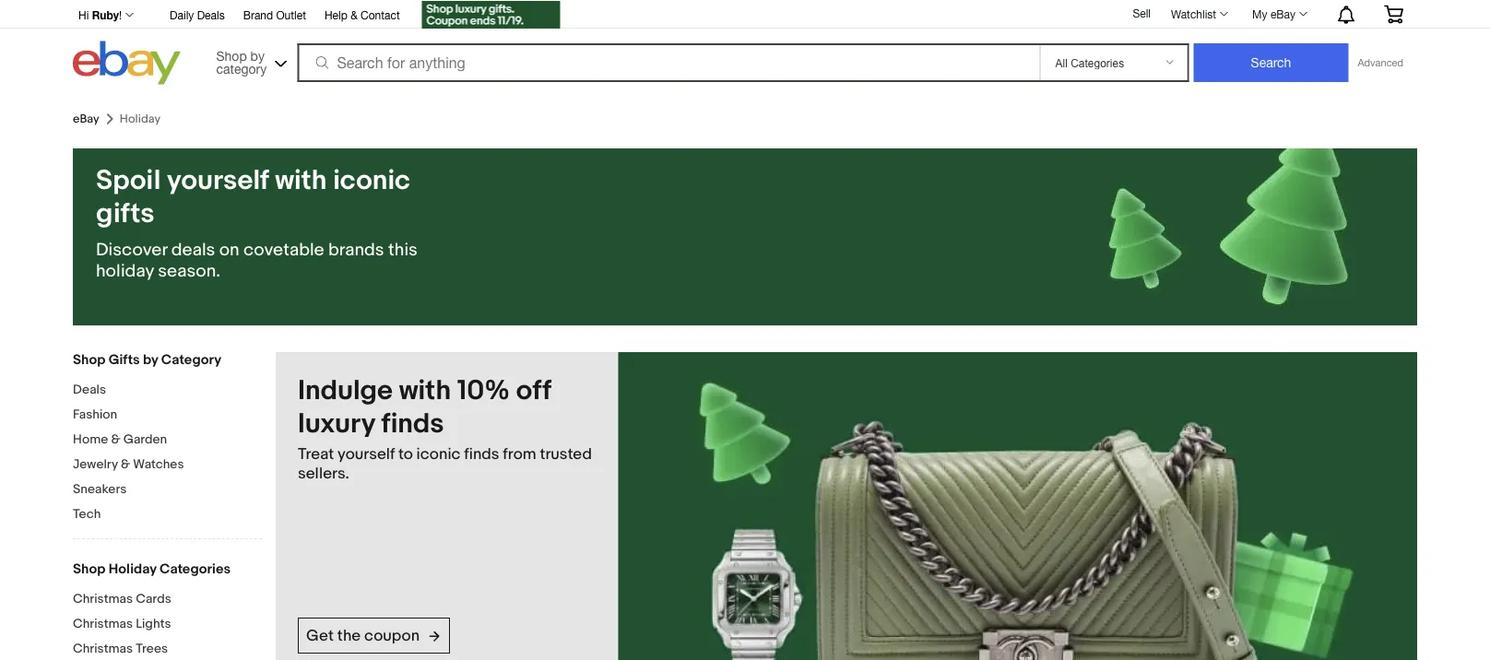 Task type: vqa. For each thing, say whether or not it's contained in the screenshot.
left by
yes



Task type: describe. For each thing, give the bounding box(es) containing it.
from
[[503, 444, 536, 464]]

coupon
[[364, 626, 420, 645]]

shop by category
[[216, 48, 267, 76]]

to
[[398, 444, 413, 464]]

my
[[1252, 7, 1268, 20]]

get the coupon link
[[298, 618, 450, 654]]

christmas cards link
[[73, 591, 262, 609]]

indulge
[[298, 374, 393, 408]]

home
[[73, 432, 108, 447]]

season.
[[158, 260, 221, 282]]

my ebay link
[[1242, 3, 1316, 25]]

trusted
[[540, 444, 592, 464]]

fashion link
[[73, 407, 262, 424]]

shop for shop gifts by category
[[73, 351, 105, 368]]

!
[[119, 8, 122, 21]]

deals fashion home & garden jewelry & watches sneakers tech
[[73, 382, 184, 522]]

watchlist link
[[1161, 3, 1237, 25]]

10%
[[457, 374, 510, 408]]

lights
[[136, 616, 171, 632]]

advanced link
[[1349, 44, 1413, 81]]

brand outlet
[[243, 8, 306, 21]]

gifts
[[96, 197, 155, 231]]

indulge with 10% off luxury finds treat yourself to iconic finds from trusted sellers.
[[298, 374, 592, 483]]

get
[[306, 626, 334, 645]]

watchlist
[[1171, 7, 1216, 20]]

jewelry & watches link
[[73, 456, 262, 474]]

spoil yourself with iconic gifts discover deals on covetable brands this holiday season.
[[96, 164, 418, 282]]

off
[[516, 374, 551, 408]]

the
[[337, 626, 361, 645]]

cards
[[136, 591, 171, 607]]

daily
[[170, 8, 194, 21]]

trees
[[136, 641, 168, 657]]

christmas trees link
[[73, 641, 262, 658]]

0 horizontal spatial by
[[143, 351, 158, 368]]

sneakers
[[73, 481, 127, 497]]

shop by category banner
[[68, 0, 1417, 89]]

iconic inside spoil yourself with iconic gifts discover deals on covetable brands this holiday season.
[[333, 164, 410, 197]]

sneakers link
[[73, 481, 262, 499]]

with inside spoil yourself with iconic gifts discover deals on covetable brands this holiday season.
[[275, 164, 327, 197]]

hi ruby !
[[78, 8, 122, 21]]

iconic inside "indulge with 10% off luxury finds treat yourself to iconic finds from trusted sellers."
[[416, 444, 460, 464]]

spoil
[[96, 164, 161, 197]]

daily deals link
[[170, 6, 225, 26]]

account navigation
[[68, 0, 1417, 31]]

category
[[161, 351, 222, 368]]

shop for shop by category
[[216, 48, 247, 63]]

tech link
[[73, 506, 262, 524]]

0 horizontal spatial ebay
[[73, 112, 99, 126]]

1 vertical spatial finds
[[464, 444, 499, 464]]

Search for anything text field
[[300, 45, 1036, 80]]

sellers.
[[298, 464, 349, 483]]

ebay inside account navigation
[[1271, 7, 1296, 20]]

hi
[[78, 8, 89, 21]]

home & garden link
[[73, 432, 262, 449]]

garden
[[123, 432, 167, 447]]

& inside account navigation
[[351, 8, 358, 21]]

by inside the shop by category
[[250, 48, 265, 63]]

covetable
[[243, 239, 324, 261]]



Task type: locate. For each thing, give the bounding box(es) containing it.
shop down brand
[[216, 48, 247, 63]]

deals
[[197, 8, 225, 21], [73, 382, 106, 397]]

shop for shop holiday categories
[[73, 561, 105, 577]]

jewelry
[[73, 456, 118, 472]]

deals link
[[73, 382, 262, 399]]

&
[[351, 8, 358, 21], [111, 432, 120, 447], [121, 456, 130, 472]]

shop gifts by category
[[73, 351, 222, 368]]

sell
[[1133, 7, 1151, 19]]

deals
[[171, 239, 215, 261]]

1 vertical spatial deals
[[73, 382, 106, 397]]

none submit inside the shop by category banner
[[1194, 43, 1349, 82]]

1 horizontal spatial yourself
[[338, 444, 395, 464]]

0 vertical spatial finds
[[381, 408, 444, 441]]

yourself left to
[[338, 444, 395, 464]]

on
[[219, 239, 239, 261]]

0 vertical spatial deals
[[197, 8, 225, 21]]

ebay link
[[73, 112, 99, 126]]

category
[[216, 61, 267, 76]]

get the coupon
[[306, 626, 420, 645]]

0 vertical spatial with
[[275, 164, 327, 197]]

0 horizontal spatial finds
[[381, 408, 444, 441]]

fashion
[[73, 407, 117, 422]]

with up 'covetable'
[[275, 164, 327, 197]]

help & contact
[[325, 8, 400, 21]]

1 horizontal spatial ebay
[[1271, 7, 1296, 20]]

christmas
[[73, 591, 133, 607], [73, 616, 133, 632], [73, 641, 133, 657]]

2 vertical spatial shop
[[73, 561, 105, 577]]

holiday
[[96, 260, 154, 282]]

1 horizontal spatial finds
[[464, 444, 499, 464]]

brand outlet link
[[243, 6, 306, 26]]

my ebay
[[1252, 7, 1296, 20]]

deals inside account navigation
[[197, 8, 225, 21]]

your shopping cart image
[[1383, 5, 1404, 23]]

1 vertical spatial yourself
[[338, 444, 395, 464]]

2 vertical spatial christmas
[[73, 641, 133, 657]]

1 vertical spatial iconic
[[416, 444, 460, 464]]

daily deals
[[170, 8, 225, 21]]

shop holiday categories
[[73, 561, 231, 577]]

0 horizontal spatial iconic
[[333, 164, 410, 197]]

discover
[[96, 239, 167, 261]]

get the coupon image
[[422, 1, 560, 29]]

iconic right to
[[416, 444, 460, 464]]

shop
[[216, 48, 247, 63], [73, 351, 105, 368], [73, 561, 105, 577]]

brands
[[328, 239, 384, 261]]

ebay
[[1271, 7, 1296, 20], [73, 112, 99, 126]]

0 vertical spatial christmas
[[73, 591, 133, 607]]

sell link
[[1124, 7, 1159, 19]]

iconic
[[333, 164, 410, 197], [416, 444, 460, 464]]

by
[[250, 48, 265, 63], [143, 351, 158, 368]]

gifts
[[108, 351, 140, 368]]

0 horizontal spatial deals
[[73, 382, 106, 397]]

christmas lights link
[[73, 616, 262, 633]]

finds
[[381, 408, 444, 441], [464, 444, 499, 464]]

ebay right my
[[1271, 7, 1296, 20]]

luxury
[[298, 408, 375, 441]]

ebay up spoil
[[73, 112, 99, 126]]

0 vertical spatial ebay
[[1271, 7, 1296, 20]]

1 horizontal spatial by
[[250, 48, 265, 63]]

advanced
[[1358, 57, 1403, 69]]

& right help
[[351, 8, 358, 21]]

christmas left trees
[[73, 641, 133, 657]]

categories
[[160, 561, 231, 577]]

christmas down holiday
[[73, 591, 133, 607]]

finds up to
[[381, 408, 444, 441]]

1 vertical spatial shop
[[73, 351, 105, 368]]

yourself inside "indulge with 10% off luxury finds treat yourself to iconic finds from trusted sellers."
[[338, 444, 395, 464]]

& right home
[[111, 432, 120, 447]]

outlet
[[276, 8, 306, 21]]

0 horizontal spatial with
[[275, 164, 327, 197]]

this
[[388, 239, 418, 261]]

0 vertical spatial iconic
[[333, 164, 410, 197]]

1 vertical spatial ebay
[[73, 112, 99, 126]]

by right gifts
[[143, 351, 158, 368]]

2 vertical spatial &
[[121, 456, 130, 472]]

1 christmas from the top
[[73, 591, 133, 607]]

3 christmas from the top
[[73, 641, 133, 657]]

deals inside "deals fashion home & garden jewelry & watches sneakers tech"
[[73, 382, 106, 397]]

yourself up on
[[167, 164, 269, 197]]

0 vertical spatial &
[[351, 8, 358, 21]]

0 horizontal spatial yourself
[[167, 164, 269, 197]]

with
[[275, 164, 327, 197], [399, 374, 451, 408]]

& right jewelry
[[121, 456, 130, 472]]

help
[[325, 8, 347, 21]]

deals up fashion
[[73, 382, 106, 397]]

1 horizontal spatial with
[[399, 374, 451, 408]]

shop by category button
[[208, 41, 291, 81]]

contact
[[361, 8, 400, 21]]

1 horizontal spatial deals
[[197, 8, 225, 21]]

watches
[[133, 456, 184, 472]]

help & contact link
[[325, 6, 400, 26]]

None submit
[[1194, 43, 1349, 82]]

treat
[[298, 444, 334, 464]]

by down brand
[[250, 48, 265, 63]]

0 vertical spatial yourself
[[167, 164, 269, 197]]

ruby
[[92, 8, 119, 21]]

1 horizontal spatial iconic
[[416, 444, 460, 464]]

1 vertical spatial by
[[143, 351, 158, 368]]

tech
[[73, 506, 101, 522]]

holiday
[[108, 561, 156, 577]]

finds left from
[[464, 444, 499, 464]]

1 vertical spatial with
[[399, 374, 451, 408]]

0 vertical spatial by
[[250, 48, 265, 63]]

indulge with 10% off luxury finds main content
[[276, 352, 1417, 660]]

brand
[[243, 8, 273, 21]]

1 vertical spatial &
[[111, 432, 120, 447]]

deals right 'daily'
[[197, 8, 225, 21]]

yourself inside spoil yourself with iconic gifts discover deals on covetable brands this holiday season.
[[167, 164, 269, 197]]

with left 10%
[[399, 374, 451, 408]]

1 vertical spatial christmas
[[73, 616, 133, 632]]

iconic up brands
[[333, 164, 410, 197]]

christmas cards christmas lights christmas trees
[[73, 591, 171, 657]]

yourself
[[167, 164, 269, 197], [338, 444, 395, 464]]

shop inside the shop by category
[[216, 48, 247, 63]]

with inside "indulge with 10% off luxury finds treat yourself to iconic finds from trusted sellers."
[[399, 374, 451, 408]]

0 vertical spatial shop
[[216, 48, 247, 63]]

christmas left lights
[[73, 616, 133, 632]]

shop left holiday
[[73, 561, 105, 577]]

2 christmas from the top
[[73, 616, 133, 632]]

shop left gifts
[[73, 351, 105, 368]]



